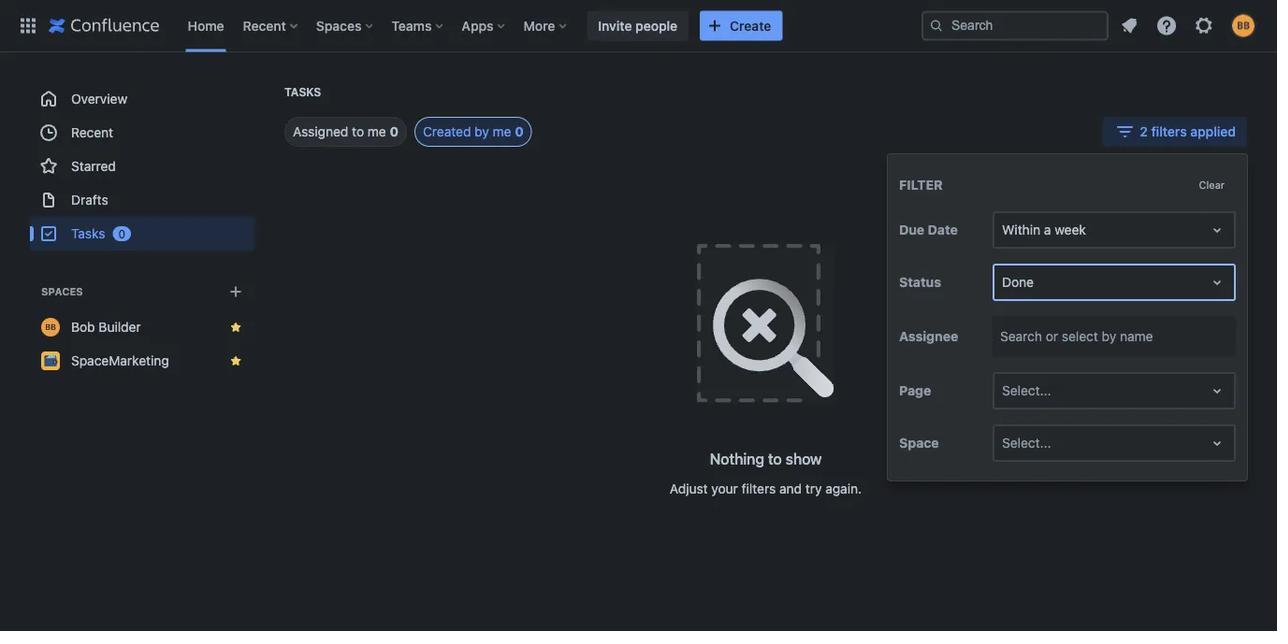Task type: locate. For each thing, give the bounding box(es) containing it.
select... for page
[[1002, 383, 1051, 399]]

banner containing home
[[0, 0, 1277, 52]]

bob
[[71, 319, 95, 335]]

recent up starred
[[71, 125, 113, 140]]

1 horizontal spatial 0
[[390, 124, 399, 139]]

invite
[[598, 18, 632, 33]]

1 vertical spatial open image
[[1206, 271, 1228, 294]]

help icon image
[[1155, 15, 1178, 37]]

done
[[1002, 275, 1034, 290]]

0 right "created"
[[515, 124, 524, 139]]

2 filters applied
[[1140, 124, 1236, 139]]

spaces
[[316, 18, 361, 33], [41, 286, 83, 298]]

2 open image from the top
[[1206, 271, 1228, 294]]

2
[[1140, 124, 1148, 139]]

by right "created"
[[474, 124, 489, 139]]

2 filters applied button
[[1102, 117, 1247, 147]]

recent
[[243, 18, 286, 33], [71, 125, 113, 140]]

1 vertical spatial unstar this space image
[[228, 354, 243, 369]]

1 horizontal spatial to
[[768, 450, 782, 468]]

open image for within a week
[[1206, 219, 1228, 242]]

group
[[30, 82, 254, 251]]

0 for assigned to me 0
[[390, 124, 399, 139]]

1 me from the left
[[368, 124, 386, 139]]

0 vertical spatial unstar this space image
[[228, 320, 243, 335]]

2 me from the left
[[493, 124, 511, 139]]

filters
[[1151, 124, 1187, 139], [742, 481, 776, 497]]

0 horizontal spatial 0
[[118, 227, 125, 240]]

adjust
[[670, 481, 708, 497]]

filter
[[899, 177, 943, 192]]

overview link
[[30, 82, 254, 116]]

0 down drafts link
[[118, 227, 125, 240]]

select...
[[1002, 383, 1051, 399], [1002, 436, 1051, 451]]

due
[[899, 222, 925, 238]]

to right assigned
[[352, 124, 364, 139]]

bob builder
[[71, 319, 141, 335]]

0 horizontal spatial spaces
[[41, 286, 83, 298]]

1 vertical spatial filters
[[742, 481, 776, 497]]

status
[[899, 275, 941, 290]]

open image for page
[[1206, 380, 1228, 402]]

bob builder link
[[30, 311, 254, 344]]

0 horizontal spatial tasks
[[71, 226, 105, 241]]

recent right home
[[243, 18, 286, 33]]

2 select... from the top
[[1002, 436, 1051, 451]]

to left show
[[768, 450, 782, 468]]

1 unstar this space image from the top
[[228, 320, 243, 335]]

date
[[928, 222, 958, 238]]

builder
[[99, 319, 141, 335]]

1 horizontal spatial spaces
[[316, 18, 361, 33]]

open image for done
[[1206, 271, 1228, 294]]

0 left "created"
[[390, 124, 399, 139]]

open image inside 'status' element
[[1206, 271, 1228, 294]]

0 vertical spatial to
[[352, 124, 364, 139]]

0 vertical spatial tasks
[[284, 86, 321, 99]]

unstar this space image
[[228, 320, 243, 335], [228, 354, 243, 369]]

starred
[[71, 159, 116, 174]]

spacemarketing
[[71, 353, 169, 369]]

open image
[[1206, 219, 1228, 242], [1206, 271, 1228, 294]]

1 vertical spatial by
[[1102, 329, 1116, 344]]

0 horizontal spatial recent
[[71, 125, 113, 140]]

0 vertical spatial recent
[[243, 18, 286, 33]]

1 horizontal spatial recent
[[243, 18, 286, 33]]

0 horizontal spatial to
[[352, 124, 364, 139]]

to
[[352, 124, 364, 139], [768, 450, 782, 468]]

1 horizontal spatial me
[[493, 124, 511, 139]]

open image
[[1206, 380, 1228, 402], [1206, 432, 1228, 455]]

1 vertical spatial recent
[[71, 125, 113, 140]]

by
[[474, 124, 489, 139], [1102, 329, 1116, 344]]

1 horizontal spatial tasks
[[284, 86, 321, 99]]

1 vertical spatial tasks
[[71, 226, 105, 241]]

recent inside dropdown button
[[243, 18, 286, 33]]

1 open image from the top
[[1206, 380, 1228, 402]]

spacemarketing link
[[30, 344, 254, 378]]

0 vertical spatial open image
[[1206, 219, 1228, 242]]

0 vertical spatial open image
[[1206, 380, 1228, 402]]

0 vertical spatial filters
[[1151, 124, 1187, 139]]

0 horizontal spatial filters
[[742, 481, 776, 497]]

more
[[523, 18, 555, 33]]

tab list
[[262, 117, 532, 147]]

2 horizontal spatial 0
[[515, 124, 524, 139]]

1 vertical spatial open image
[[1206, 432, 1228, 455]]

or
[[1046, 329, 1058, 344]]

settings icon image
[[1193, 15, 1215, 37]]

open image inside the due date element
[[1206, 219, 1228, 242]]

me for to
[[368, 124, 386, 139]]

space
[[899, 436, 939, 451]]

clear button
[[1188, 173, 1236, 197]]

2 unstar this space image from the top
[[228, 354, 243, 369]]

unstar this space image for bob builder
[[228, 320, 243, 335]]

search or select by name
[[1000, 329, 1153, 344]]

1 vertical spatial to
[[768, 450, 782, 468]]

0 vertical spatial by
[[474, 124, 489, 139]]

tasks up assigned
[[284, 86, 321, 99]]

0 vertical spatial spaces
[[316, 18, 361, 33]]

confluence image
[[49, 15, 160, 37], [49, 15, 160, 37]]

Search field
[[922, 11, 1109, 41]]

0 vertical spatial select...
[[1002, 383, 1051, 399]]

nothing
[[710, 450, 764, 468]]

nothing to show
[[710, 450, 822, 468]]

create a space image
[[225, 281, 247, 303]]

group containing overview
[[30, 82, 254, 251]]

starred link
[[30, 150, 254, 183]]

open image for space
[[1206, 432, 1228, 455]]

appswitcher icon image
[[17, 15, 39, 37]]

0
[[390, 124, 399, 139], [515, 124, 524, 139], [118, 227, 125, 240]]

within
[[1002, 222, 1040, 238]]

0 horizontal spatial me
[[368, 124, 386, 139]]

1 horizontal spatial filters
[[1151, 124, 1187, 139]]

banner
[[0, 0, 1277, 52]]

spaces up bob
[[41, 286, 83, 298]]

Search or select by name text field
[[1000, 328, 1004, 346]]

1 vertical spatial select...
[[1002, 436, 1051, 451]]

spaces button
[[310, 11, 380, 41]]

tasks down drafts
[[71, 226, 105, 241]]

filters down nothing to show
[[742, 481, 776, 497]]

assignee
[[899, 329, 958, 344]]

1 select... from the top
[[1002, 383, 1051, 399]]

try
[[805, 481, 822, 497]]

me for by
[[493, 124, 511, 139]]

filters right 2
[[1151, 124, 1187, 139]]

1 open image from the top
[[1206, 219, 1228, 242]]

spaces right recent dropdown button on the top of the page
[[316, 18, 361, 33]]

unstar this space image inside spacemarketing link
[[228, 354, 243, 369]]

tasks
[[284, 86, 321, 99], [71, 226, 105, 241]]

unstar this space image inside bob builder link
[[228, 320, 243, 335]]

me
[[368, 124, 386, 139], [493, 124, 511, 139]]

due date
[[899, 222, 958, 238]]

by left name
[[1102, 329, 1116, 344]]

me right "created"
[[493, 124, 511, 139]]

me right assigned
[[368, 124, 386, 139]]

2 open image from the top
[[1206, 432, 1228, 455]]



Task type: describe. For each thing, give the bounding box(es) containing it.
create
[[730, 18, 771, 33]]

drafts link
[[30, 183, 254, 217]]

1 horizontal spatial by
[[1102, 329, 1116, 344]]

apps
[[462, 18, 494, 33]]

within a week
[[1002, 222, 1086, 238]]

page
[[899, 383, 931, 399]]

search
[[1000, 329, 1042, 344]]

tab list containing assigned to me
[[262, 117, 532, 147]]

invite people button
[[587, 11, 689, 41]]

adjust your filters and try again.
[[670, 481, 862, 497]]

home link
[[182, 11, 230, 41]]

invite people
[[598, 18, 678, 33]]

again.
[[825, 481, 862, 497]]

to for nothing
[[768, 450, 782, 468]]

notification icon image
[[1118, 15, 1140, 37]]

a
[[1044, 222, 1051, 238]]

clear
[[1199, 179, 1225, 191]]

home
[[188, 18, 224, 33]]

your
[[711, 481, 738, 497]]

teams
[[391, 18, 432, 33]]

create button
[[700, 11, 782, 41]]

week
[[1055, 222, 1086, 238]]

apps button
[[456, 11, 512, 41]]

teams button
[[386, 11, 450, 41]]

0 horizontal spatial by
[[474, 124, 489, 139]]

search image
[[929, 18, 944, 33]]

assigned
[[293, 124, 348, 139]]

1 vertical spatial spaces
[[41, 286, 83, 298]]

show
[[785, 450, 822, 468]]

spaces inside popup button
[[316, 18, 361, 33]]

drafts
[[71, 192, 108, 208]]

and
[[779, 481, 802, 497]]

assigned to me 0
[[293, 124, 399, 139]]

to for assigned
[[352, 124, 364, 139]]

created by me 0
[[423, 124, 524, 139]]

overview
[[71, 91, 127, 107]]

unstar this space image for spacemarketing
[[228, 354, 243, 369]]

recent link
[[30, 116, 254, 150]]

status element
[[993, 264, 1236, 301]]

more button
[[518, 11, 574, 41]]

people
[[635, 18, 678, 33]]

name
[[1120, 329, 1153, 344]]

recent button
[[237, 11, 305, 41]]

0 for created by me 0
[[515, 124, 524, 139]]

select
[[1062, 329, 1098, 344]]

global element
[[11, 0, 922, 52]]

applied
[[1190, 124, 1236, 139]]

filters inside dropdown button
[[1151, 124, 1187, 139]]

select... for space
[[1002, 436, 1051, 451]]

due date element
[[993, 212, 1236, 249]]

created
[[423, 124, 471, 139]]



Task type: vqa. For each thing, say whether or not it's contained in the screenshot.
Emoji IMAGE
no



